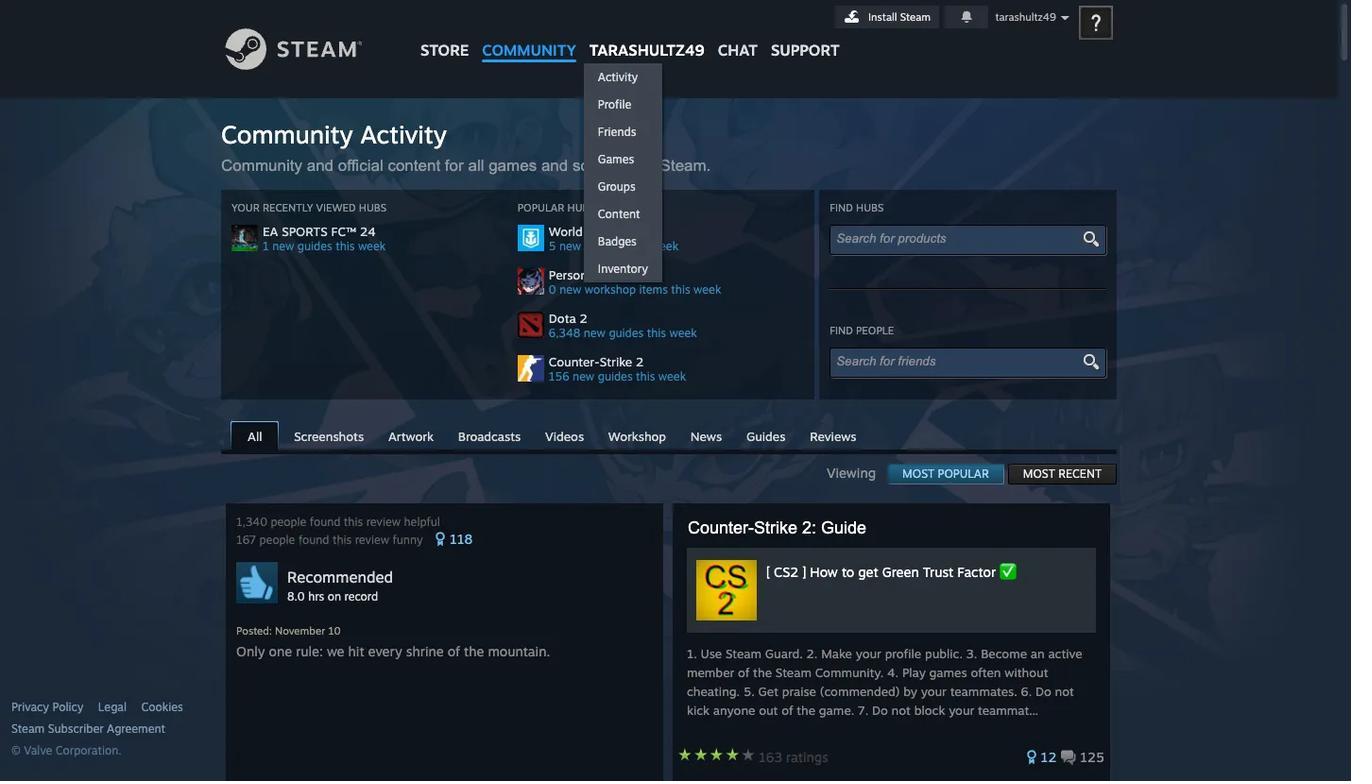 Task type: locate. For each thing, give the bounding box(es) containing it.
hubs up world
[[567, 201, 595, 214]]

steam up praise
[[775, 665, 812, 680]]

counter-
[[549, 354, 600, 369], [688, 519, 754, 538]]

most left recent
[[1023, 467, 1055, 481]]

anyone
[[713, 703, 755, 718]]

1 horizontal spatial most
[[1023, 467, 1055, 481]]

games down public.
[[929, 665, 967, 680]]

1 horizontal spatial popular
[[938, 467, 989, 481]]

the down praise
[[797, 703, 815, 718]]

this inside the persona 5 tactica 0 new workshop items this week
[[671, 282, 690, 297]]

0 horizontal spatial on
[[328, 590, 341, 604]]

activity up profile
[[598, 70, 638, 84]]

find for find people
[[830, 324, 853, 337]]

hubs
[[359, 201, 387, 214], [567, 201, 595, 214]]

1 horizontal spatial 5
[[598, 267, 606, 282]]

0 horizontal spatial the
[[464, 643, 484, 659]]

your down teammates.
[[949, 703, 974, 718]]

chat
[[718, 41, 758, 60]]

0 horizontal spatial and
[[307, 157, 334, 175]]

0 horizontal spatial popular
[[518, 201, 564, 214]]

0 vertical spatial the
[[464, 643, 484, 659]]

tarashultz49
[[995, 10, 1056, 24], [589, 41, 705, 60]]

counter- left 2:
[[688, 519, 754, 538]]

1 vertical spatial counter-
[[688, 519, 754, 538]]

1 vertical spatial your
[[921, 684, 947, 699]]

strike down dota 2 6,348 new guides this week
[[600, 354, 632, 369]]

november
[[275, 624, 325, 638]]

privacy
[[11, 700, 49, 714]]

guides down dota 2 6,348 new guides this week
[[598, 369, 633, 384]]

most for most popular
[[902, 467, 935, 481]]

0 vertical spatial community
[[221, 119, 353, 149]]

7.
[[858, 703, 868, 718]]

1 vertical spatial tarashultz49
[[589, 41, 705, 60]]

new right '1' on the left top of the page
[[272, 239, 294, 253]]

0 vertical spatial activity
[[598, 70, 638, 84]]

all
[[248, 429, 262, 444]]

of
[[586, 224, 598, 239], [447, 643, 460, 659], [738, 665, 750, 680], [781, 703, 793, 718]]

1 vertical spatial review
[[355, 533, 389, 547]]

friends link
[[584, 118, 662, 145]]

activity inside the community activity community and official content for all games and software on steam.
[[360, 119, 447, 149]]

1 horizontal spatial not
[[1055, 684, 1074, 699]]

None image field
[[1080, 231, 1102, 248], [1080, 353, 1102, 370], [1080, 231, 1102, 248], [1080, 353, 1102, 370]]

do right 7.
[[872, 703, 888, 718]]

not down active
[[1055, 684, 1074, 699]]

0 vertical spatial games
[[489, 157, 537, 175]]

install
[[868, 10, 897, 24]]

1 vertical spatial popular
[[938, 467, 989, 481]]

screenshots
[[294, 429, 364, 444]]

0 horizontal spatial hubs
[[359, 201, 387, 214]]

only
[[236, 643, 265, 659]]

review left funny
[[355, 533, 389, 547]]

5 inside world of warships 5 new artwork this week
[[549, 239, 556, 253]]

1 horizontal spatial counter-
[[688, 519, 754, 538]]

2 vertical spatial guides
[[598, 369, 633, 384]]

do right the 6.
[[1035, 684, 1051, 699]]

your up community.
[[856, 646, 881, 661]]

1 horizontal spatial strike
[[754, 519, 797, 538]]

on right games
[[638, 157, 656, 175]]

steam inside cookies steam subscriber agreement © valve corporation.
[[11, 722, 45, 736]]

1 vertical spatial find
[[830, 324, 853, 337]]

1 vertical spatial on
[[328, 590, 341, 604]]

not down by
[[891, 703, 911, 718]]

1 vertical spatial strike
[[754, 519, 797, 538]]

1 vertical spatial the
[[753, 665, 772, 680]]

1 horizontal spatial hubs
[[567, 201, 595, 214]]

2
[[580, 311, 587, 326], [636, 354, 644, 369]]

community up the recently
[[221, 119, 353, 149]]

dota
[[549, 311, 576, 326]]

week up counter-strike 2 'link'
[[669, 326, 697, 340]]

0 horizontal spatial counter-
[[549, 354, 600, 369]]

0 vertical spatial 5
[[549, 239, 556, 253]]

new up the persona
[[559, 239, 581, 253]]

guides
[[297, 239, 332, 253], [609, 326, 644, 340], [598, 369, 633, 384]]

1 vertical spatial 5
[[598, 267, 606, 282]]

new inside ea sports fc™ 24 1 new guides this week
[[272, 239, 294, 253]]

kick
[[687, 703, 710, 718]]

the up 'get'
[[753, 665, 772, 680]]

legal
[[98, 700, 127, 714]]

0 vertical spatial your
[[856, 646, 881, 661]]

not
[[1055, 684, 1074, 699], [891, 703, 911, 718]]

counter- for counter-strike 2 156 new guides this week
[[549, 354, 600, 369]]

0 horizontal spatial 2
[[580, 311, 587, 326]]

week inside world of warships 5 new artwork this week
[[651, 239, 678, 253]]

0 vertical spatial people
[[856, 324, 894, 337]]

and left official
[[307, 157, 334, 175]]

inventory
[[598, 262, 648, 276]]

4.
[[887, 665, 899, 680]]

this
[[336, 239, 355, 253], [628, 239, 648, 253], [671, 282, 690, 297], [647, 326, 666, 340], [636, 369, 655, 384], [344, 515, 363, 529], [332, 533, 352, 547]]

reviews link
[[800, 422, 866, 449]]

new for persona
[[559, 282, 581, 297]]

2 vertical spatial your
[[949, 703, 974, 718]]

new inside the persona 5 tactica 0 new workshop items this week
[[559, 282, 581, 297]]

5 up the persona
[[549, 239, 556, 253]]

chat link
[[711, 0, 764, 64]]

find hubs
[[830, 201, 884, 214]]

2 most from the left
[[1023, 467, 1055, 481]]

without
[[1004, 665, 1048, 680]]

1,340
[[236, 515, 267, 529]]

5 left tactica
[[598, 267, 606, 282]]

0 vertical spatial on
[[638, 157, 656, 175]]

guides down "your recently viewed hubs"
[[297, 239, 332, 253]]

1 vertical spatial activity
[[360, 119, 447, 149]]

118
[[450, 531, 473, 547]]

software
[[573, 157, 633, 175]]

week up persona 5 tactica link
[[651, 239, 678, 253]]

hubs up 24
[[359, 201, 387, 214]]

of right world
[[586, 224, 598, 239]]

2 right dota at the top
[[580, 311, 587, 326]]

12
[[1041, 749, 1057, 765]]

guides link
[[737, 422, 795, 449]]

games inside the community activity community and official content for all games and software on steam.
[[489, 157, 537, 175]]

most recent
[[1023, 467, 1102, 481]]

support
[[771, 41, 840, 60]]

every
[[368, 643, 402, 659]]

0 horizontal spatial your
[[856, 646, 881, 661]]

to
[[842, 564, 854, 580]]

activity link
[[584, 63, 662, 91]]

most right viewing
[[902, 467, 935, 481]]

[
[[766, 564, 770, 580]]

cs2
[[774, 564, 798, 580]]

0 horizontal spatial not
[[891, 703, 911, 718]]

1 vertical spatial people
[[271, 515, 306, 529]]

0 vertical spatial find
[[830, 201, 853, 214]]

1 vertical spatial not
[[891, 703, 911, 718]]

strike left 2:
[[754, 519, 797, 538]]

1 horizontal spatial and
[[541, 157, 568, 175]]

get
[[858, 564, 878, 580]]

community up your
[[221, 157, 302, 175]]

0 horizontal spatial 5
[[549, 239, 556, 253]]

profile
[[598, 97, 631, 111]]

games link
[[584, 145, 662, 173]]

week down the dota 2 link in the top of the page
[[658, 369, 686, 384]]

of right out
[[781, 703, 793, 718]]

your up block
[[921, 684, 947, 699]]

factor
[[957, 564, 996, 580]]

guides
[[746, 429, 785, 444]]

2 vertical spatial the
[[797, 703, 815, 718]]

1 find from the top
[[830, 201, 853, 214]]

of inside world of warships 5 new artwork this week
[[586, 224, 598, 239]]

all link
[[231, 421, 279, 452]]

1 horizontal spatial on
[[638, 157, 656, 175]]

steam down privacy
[[11, 722, 45, 736]]

1.
[[687, 646, 697, 661]]

week inside ea sports fc™ 24 1 new guides this week
[[358, 239, 386, 253]]

groups
[[598, 180, 635, 194]]

content link
[[584, 200, 662, 228]]

most
[[902, 467, 935, 481], [1023, 467, 1055, 481]]

6.
[[1021, 684, 1032, 699]]

subscriber
[[48, 722, 104, 736]]

1 community from the top
[[221, 119, 353, 149]]

use
[[701, 646, 722, 661]]

on right hrs on the bottom of the page
[[328, 590, 341, 604]]

2 horizontal spatial the
[[797, 703, 815, 718]]

new right 6,348
[[584, 326, 606, 340]]

0 vertical spatial 2
[[580, 311, 587, 326]]

0 horizontal spatial activity
[[360, 119, 447, 149]]

1 most from the left
[[902, 467, 935, 481]]

strike for 2
[[600, 354, 632, 369]]

steam right install
[[900, 10, 931, 24]]

1 vertical spatial do
[[872, 703, 888, 718]]

week inside the persona 5 tactica 0 new workshop items this week
[[694, 282, 721, 297]]

steam right use
[[726, 646, 762, 661]]

week right fc™
[[358, 239, 386, 253]]

2 down dota 2 6,348 new guides this week
[[636, 354, 644, 369]]

profile link
[[584, 91, 662, 118]]

new right '0'
[[559, 282, 581, 297]]

new
[[272, 239, 294, 253], [559, 239, 581, 253], [559, 282, 581, 297], [584, 326, 606, 340], [573, 369, 595, 384]]

counter- inside counter-strike 2 156 new guides this week
[[549, 354, 600, 369]]

become
[[981, 646, 1027, 661]]

1 horizontal spatial games
[[929, 665, 967, 680]]

and up the popular hubs
[[541, 157, 568, 175]]

1 vertical spatial community
[[221, 157, 302, 175]]

community link
[[475, 0, 583, 68]]

0 horizontal spatial games
[[489, 157, 537, 175]]

1 vertical spatial guides
[[609, 326, 644, 340]]

games inside 1. use steam guard. 2. make your profile public. 3. become an active member of the steam community. 4. play games often without cheating. 5. get praise (commended) by your teammates. 6. do not kick anyone out of the game. 7. do not block your teammat...
[[929, 665, 967, 680]]

0 vertical spatial guides
[[297, 239, 332, 253]]

0 vertical spatial counter-
[[549, 354, 600, 369]]

1 horizontal spatial do
[[1035, 684, 1051, 699]]

0 vertical spatial strike
[[600, 354, 632, 369]]

screenshots link
[[285, 422, 373, 449]]

0 horizontal spatial strike
[[600, 354, 632, 369]]

strike inside counter-strike 2 156 new guides this week
[[600, 354, 632, 369]]

1 vertical spatial games
[[929, 665, 967, 680]]

tactica
[[609, 267, 650, 282]]

community activity community and official content for all games and software on steam.
[[221, 119, 720, 175]]

people for 1,340
[[271, 515, 306, 529]]

2 vertical spatial people
[[259, 533, 295, 547]]

guide
[[821, 519, 866, 538]]

corporation.
[[56, 744, 121, 758]]

week up the dota 2 link in the top of the page
[[694, 282, 721, 297]]

1 horizontal spatial tarashultz49
[[995, 10, 1056, 24]]

content
[[598, 207, 640, 221]]

0 vertical spatial do
[[1035, 684, 1051, 699]]

new inside counter-strike 2 156 new guides this week
[[573, 369, 595, 384]]

1 vertical spatial 2
[[636, 354, 644, 369]]

persona 5 tactica 0 new workshop items this week
[[549, 267, 721, 297]]

1 horizontal spatial 2
[[636, 354, 644, 369]]

new inside world of warships 5 new artwork this week
[[559, 239, 581, 253]]

2 inside dota 2 6,348 new guides this week
[[580, 311, 587, 326]]

the
[[464, 643, 484, 659], [753, 665, 772, 680], [797, 703, 815, 718]]

support link
[[764, 0, 846, 64]]

content
[[388, 157, 440, 175]]

2 and from the left
[[541, 157, 568, 175]]

new right 156
[[573, 369, 595, 384]]

activity up content
[[360, 119, 447, 149]]

this inside counter-strike 2 156 new guides this week
[[636, 369, 655, 384]]

of right shrine
[[447, 643, 460, 659]]

of up the 5.
[[738, 665, 750, 680]]

review up funny
[[366, 515, 401, 529]]

new for world
[[559, 239, 581, 253]]

community
[[221, 119, 353, 149], [221, 157, 302, 175]]

0 vertical spatial not
[[1055, 684, 1074, 699]]

163 ratings
[[759, 749, 828, 765]]

0 horizontal spatial tarashultz49
[[589, 41, 705, 60]]

counter- down 6,348
[[549, 354, 600, 369]]

posted: november 10 only one rule: we hit every shrine of the mountain.
[[236, 624, 550, 659]]

0 horizontal spatial most
[[902, 467, 935, 481]]

people for find
[[856, 324, 894, 337]]

None text field
[[836, 231, 1084, 246], [836, 354, 1084, 368], [836, 231, 1084, 246], [836, 354, 1084, 368]]

2 horizontal spatial your
[[949, 703, 974, 718]]

the left mountain. at bottom left
[[464, 643, 484, 659]]

profile
[[885, 646, 921, 661]]

guides up counter-strike 2 156 new guides this week
[[609, 326, 644, 340]]

games right all
[[489, 157, 537, 175]]

5 inside the persona 5 tactica 0 new workshop items this week
[[598, 267, 606, 282]]

strike for 2:
[[754, 519, 797, 538]]

2 find from the top
[[830, 324, 853, 337]]

guides inside ea sports fc™ 24 1 new guides this week
[[297, 239, 332, 253]]

news
[[690, 429, 722, 444]]



Task type: describe. For each thing, give the bounding box(es) containing it.
artwork link
[[379, 422, 443, 449]]

counter-strike 2 link
[[549, 354, 804, 369]]

hubs
[[856, 201, 884, 214]]

warships
[[601, 224, 654, 239]]

your
[[231, 201, 260, 214]]

on inside the community activity community and official content for all games and software on steam.
[[638, 157, 656, 175]]

tarashultz49 link
[[583, 0, 711, 68]]

by
[[903, 684, 917, 699]]

1 horizontal spatial activity
[[598, 70, 638, 84]]

workshop
[[608, 429, 666, 444]]

]
[[802, 564, 806, 580]]

world of warships 5 new artwork this week
[[549, 224, 678, 253]]

badges
[[598, 234, 637, 248]]

groups link
[[584, 173, 662, 200]]

of inside posted: november 10 only one rule: we hit every shrine of the mountain.
[[447, 643, 460, 659]]

cookies steam subscriber agreement © valve corporation.
[[11, 700, 183, 758]]

workshop
[[585, 282, 636, 297]]

teammat...
[[978, 703, 1038, 718]]

most popular link
[[887, 464, 1004, 485]]

install steam link
[[835, 6, 939, 28]]

praise
[[782, 684, 816, 699]]

steam subscriber agreement link
[[11, 722, 216, 737]]

fc™
[[331, 224, 356, 239]]

0 vertical spatial found
[[310, 515, 341, 529]]

an
[[1031, 646, 1045, 661]]

videos link
[[536, 422, 593, 449]]

world of warships link
[[549, 224, 804, 239]]

0 vertical spatial popular
[[518, 201, 564, 214]]

guides inside dota 2 6,348 new guides this week
[[609, 326, 644, 340]]

guides inside counter-strike 2 156 new guides this week
[[598, 369, 633, 384]]

hrs
[[308, 590, 324, 604]]

5.
[[743, 684, 755, 699]]

3.
[[966, 646, 977, 661]]

funny
[[393, 533, 423, 547]]

badges link
[[584, 228, 662, 255]]

make
[[821, 646, 852, 661]]

rule:
[[296, 643, 323, 659]]

0 vertical spatial tarashultz49
[[995, 10, 1056, 24]]

1. use steam guard. 2. make your profile public. 3. become an active member of the steam community. 4. play games often without cheating. 5. get praise (commended) by your teammates. 6. do not kick anyone out of the game. 7. do not block your teammat...
[[687, 646, 1082, 718]]

viewing
[[827, 465, 887, 481]]

popular inside most popular link
[[938, 467, 989, 481]]

10
[[328, 624, 341, 638]]

public.
[[925, 646, 963, 661]]

artwork
[[584, 239, 625, 253]]

week inside counter-strike 2 156 new guides this week
[[658, 369, 686, 384]]

new for counter-
[[573, 369, 595, 384]]

community
[[482, 41, 576, 60]]

valve
[[24, 744, 52, 758]]

week inside dota 2 6,348 new guides this week
[[669, 326, 697, 340]]

inventory link
[[584, 255, 662, 282]]

out
[[759, 703, 778, 718]]

this inside ea sports fc™ 24 1 new guides this week
[[336, 239, 355, 253]]

member
[[687, 665, 734, 680]]

0 vertical spatial review
[[366, 515, 401, 529]]

1 horizontal spatial the
[[753, 665, 772, 680]]

0 horizontal spatial do
[[872, 703, 888, 718]]

1 horizontal spatial your
[[921, 684, 947, 699]]

most recent link
[[1008, 464, 1117, 485]]

2:
[[802, 519, 816, 538]]

helpful
[[404, 515, 440, 529]]

counter- for counter-strike 2: guide
[[688, 519, 754, 538]]

2 community from the top
[[221, 157, 302, 175]]

community.
[[815, 665, 884, 680]]

1 hubs from the left
[[359, 201, 387, 214]]

green
[[882, 564, 919, 580]]

156
[[549, 369, 569, 384]]

0
[[549, 282, 556, 297]]

shrine
[[406, 643, 444, 659]]

2 inside counter-strike 2 156 new guides this week
[[636, 354, 644, 369]]

news link
[[681, 422, 731, 449]]

counter-strike 2 156 new guides this week
[[549, 354, 686, 384]]

1 and from the left
[[307, 157, 334, 175]]

2 hubs from the left
[[567, 201, 595, 214]]

games
[[598, 152, 634, 166]]

1 vertical spatial found
[[298, 533, 329, 547]]

your recently viewed hubs
[[231, 201, 387, 214]]

find for find hubs
[[830, 201, 853, 214]]

install steam
[[868, 10, 931, 24]]

world
[[549, 224, 583, 239]]

this inside dota 2 6,348 new guides this week
[[647, 326, 666, 340]]

most popular
[[902, 467, 989, 481]]

167
[[236, 533, 256, 547]]

for
[[445, 157, 464, 175]]

persona
[[549, 267, 594, 282]]

✅
[[1000, 564, 1017, 580]]

guard.
[[765, 646, 803, 661]]

ratings
[[786, 749, 828, 765]]

©
[[11, 744, 21, 758]]

6,348
[[549, 326, 580, 340]]

most for most recent
[[1023, 467, 1055, 481]]

one
[[269, 643, 292, 659]]

recommended
[[287, 568, 393, 587]]

new inside dota 2 6,348 new guides this week
[[584, 326, 606, 340]]

recommended 8.0 hrs on record
[[287, 568, 393, 604]]

often
[[971, 665, 1001, 680]]

on inside recommended 8.0 hrs on record
[[328, 590, 341, 604]]

broadcasts
[[458, 429, 521, 444]]

this inside world of warships 5 new artwork this week
[[628, 239, 648, 253]]

1,340 people found this review helpful 167 people found this review funny
[[236, 515, 440, 547]]

videos
[[545, 429, 584, 444]]

persona 5 tactica link
[[549, 267, 804, 282]]

recent
[[1058, 467, 1102, 481]]

mountain.
[[488, 643, 550, 659]]

we
[[327, 643, 344, 659]]

the inside posted: november 10 only one rule: we hit every shrine of the mountain.
[[464, 643, 484, 659]]

broadcasts link
[[449, 422, 530, 449]]

popular hubs
[[518, 201, 595, 214]]

store link
[[414, 0, 475, 68]]

1
[[263, 239, 269, 253]]

workshop link
[[599, 422, 676, 449]]



Task type: vqa. For each thing, say whether or not it's contained in the screenshot.
the right who
no



